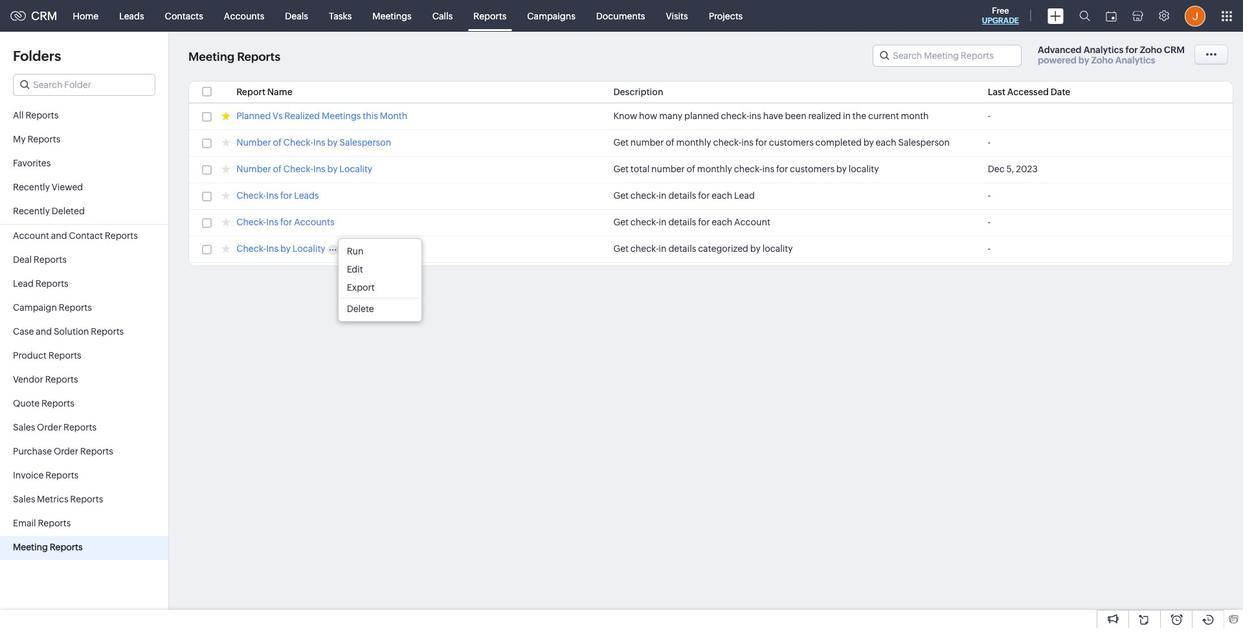 Task type: describe. For each thing, give the bounding box(es) containing it.
reports link
[[463, 0, 517, 31]]

get for get total number of monthly check-ins for customers by locality
[[613, 164, 629, 174]]

get check-in details for each lead
[[613, 190, 755, 201]]

realized
[[284, 111, 320, 121]]

by down planned vs realized meetings this month link
[[327, 137, 338, 148]]

edit
[[347, 264, 363, 275]]

calls
[[432, 11, 453, 21]]

email reports
[[13, 518, 71, 528]]

check- down the number of check-ins by salesperson link
[[283, 164, 313, 174]]

all
[[13, 110, 24, 120]]

deleted
[[52, 206, 85, 216]]

check-ins for leads
[[236, 190, 319, 201]]

powered
[[1038, 55, 1077, 65]]

by inside advanced analytics for zoho crm powered by zoho analytics
[[1079, 55, 1089, 65]]

tasks
[[329, 11, 352, 21]]

reports down purchase order reports
[[45, 470, 78, 480]]

get number of monthly check-ins for customers completed by each salesperson
[[613, 137, 950, 148]]

get total number of monthly check-ins for customers by locality
[[613, 164, 879, 174]]

sales order reports
[[13, 422, 96, 433]]

crm inside advanced analytics for zoho crm powered by zoho analytics
[[1164, 45, 1185, 55]]

ins for accounts
[[266, 217, 279, 227]]

deal
[[13, 254, 32, 265]]

accounts inside accounts link
[[224, 11, 264, 21]]

projects link
[[698, 0, 753, 31]]

crm link
[[10, 9, 57, 23]]

my
[[13, 134, 26, 144]]

1 horizontal spatial meeting reports
[[188, 50, 280, 64]]

planned
[[684, 111, 719, 121]]

export
[[347, 282, 375, 293]]

vendor reports
[[13, 374, 78, 385]]

in for get check-in details categorized by locality
[[659, 243, 667, 254]]

invoice reports
[[13, 470, 78, 480]]

all reports
[[13, 110, 59, 120]]

1 vertical spatial number
[[651, 164, 685, 174]]

date
[[1051, 87, 1071, 97]]

check-ins for accounts
[[236, 217, 335, 227]]

meeting reports link
[[0, 536, 168, 560]]

sales order reports link
[[0, 416, 168, 440]]

0 vertical spatial monthly
[[676, 137, 711, 148]]

check- for leads
[[236, 190, 266, 201]]

and for case
[[36, 326, 52, 337]]

folders
[[13, 48, 61, 64]]

month
[[380, 111, 407, 121]]

check- right planned
[[721, 111, 749, 121]]

reports down campaign reports link
[[91, 326, 124, 337]]

reports up campaign reports
[[35, 278, 68, 289]]

1 vertical spatial account
[[13, 231, 49, 241]]

product reports
[[13, 350, 81, 361]]

by right categorized
[[750, 243, 761, 254]]

of down many
[[666, 137, 674, 148]]

in for get check-in details for each lead
[[659, 190, 667, 201]]

check- down realized
[[283, 137, 313, 148]]

0 vertical spatial number
[[631, 137, 664, 148]]

advanced
[[1038, 45, 1082, 55]]

planned
[[236, 111, 271, 121]]

month
[[901, 111, 929, 121]]

reports down invoice reports link
[[70, 494, 103, 504]]

campaign
[[13, 302, 57, 313]]

recently deleted link
[[0, 200, 168, 224]]

have
[[763, 111, 783, 121]]

tasks link
[[319, 0, 362, 31]]

case
[[13, 326, 34, 337]]

for inside advanced analytics for zoho crm powered by zoho analytics
[[1126, 45, 1138, 55]]

quote reports
[[13, 398, 74, 409]]

each for lead
[[712, 190, 732, 201]]

deal reports link
[[0, 249, 168, 273]]

account and contact reports link
[[0, 225, 168, 249]]

check- for accounts
[[236, 217, 266, 227]]

1 vertical spatial meeting
[[13, 542, 48, 552]]

by down completed at the right top
[[836, 164, 847, 174]]

dec 5, 2023
[[988, 164, 1038, 174]]

planned vs realized meetings this month
[[236, 111, 407, 121]]

by down check-ins for accounts link on the left of the page
[[280, 243, 291, 254]]

vendor reports link
[[0, 368, 168, 392]]

solution
[[54, 326, 89, 337]]

description
[[613, 87, 663, 97]]

meetings inside 'link'
[[373, 11, 412, 21]]

calls link
[[422, 0, 463, 31]]

run
[[347, 246, 364, 256]]

get for get check-in details for each lead
[[613, 190, 629, 201]]

product reports link
[[0, 344, 168, 368]]

reports up the lead reports
[[34, 254, 67, 265]]

in left the
[[843, 111, 851, 121]]

contacts
[[165, 11, 203, 21]]

ins for leads
[[266, 190, 279, 201]]

1 vertical spatial locality
[[762, 243, 793, 254]]

product
[[13, 350, 47, 361]]

0 vertical spatial meeting
[[188, 50, 235, 64]]

metrics
[[37, 494, 68, 504]]

get for get number of monthly check-ins for customers completed by each salesperson
[[613, 137, 629, 148]]

5,
[[1006, 164, 1014, 174]]

reports down sales order reports link
[[80, 446, 113, 456]]

my reports
[[13, 134, 60, 144]]

favorites
[[13, 158, 51, 168]]

ins for have
[[749, 111, 761, 121]]

- for get check-in details for each account
[[988, 217, 991, 227]]

this
[[363, 111, 378, 121]]

order for sales
[[37, 422, 62, 433]]

reports down quote reports link
[[63, 422, 96, 433]]

current
[[868, 111, 899, 121]]

advanced analytics for zoho crm powered by zoho analytics
[[1038, 45, 1185, 65]]

2 salesperson from the left
[[898, 137, 950, 148]]

email reports link
[[0, 512, 168, 536]]

invoice
[[13, 470, 44, 480]]

many
[[659, 111, 683, 121]]

1 vertical spatial meetings
[[322, 111, 361, 121]]

campaign reports link
[[0, 297, 168, 321]]

case and solution reports
[[13, 326, 124, 337]]

home link
[[63, 0, 109, 31]]

1 vertical spatial meeting reports
[[13, 542, 83, 552]]

recently for recently viewed
[[13, 182, 50, 192]]

- for get check-in details for each lead
[[988, 190, 991, 201]]

0 vertical spatial each
[[876, 137, 896, 148]]

check-ins for accounts link
[[236, 217, 335, 229]]

check-ins by locality link
[[236, 243, 325, 256]]

1 vertical spatial monthly
[[697, 164, 732, 174]]

deals link
[[275, 0, 319, 31]]

check-ins by locality
[[236, 243, 325, 254]]

campaigns link
[[517, 0, 586, 31]]

the
[[853, 111, 866, 121]]

number for number of check-ins by locality
[[236, 164, 271, 174]]



Task type: vqa. For each thing, say whether or not it's contained in the screenshot.


Task type: locate. For each thing, give the bounding box(es) containing it.
2 recently from the top
[[13, 206, 50, 216]]

0 vertical spatial sales
[[13, 422, 35, 433]]

number up check-ins for leads
[[236, 164, 271, 174]]

in
[[843, 111, 851, 121], [659, 190, 667, 201], [659, 217, 667, 227], [659, 243, 667, 254]]

of down vs
[[273, 137, 282, 148]]

- for get check-in details categorized by locality
[[988, 243, 991, 254]]

number for number of check-ins by salesperson
[[236, 137, 271, 148]]

1 details from the top
[[668, 190, 696, 201]]

case and solution reports link
[[0, 321, 168, 344]]

1 horizontal spatial lead
[[734, 190, 755, 201]]

0 vertical spatial lead
[[734, 190, 755, 201]]

customers
[[769, 137, 814, 148], [790, 164, 835, 174]]

ins down check-ins for leads link
[[266, 217, 279, 227]]

customers down been
[[769, 137, 814, 148]]

1 vertical spatial number
[[236, 164, 271, 174]]

by down the number of check-ins by salesperson link
[[327, 164, 338, 174]]

sales
[[13, 422, 35, 433], [13, 494, 35, 504]]

5 - from the top
[[988, 243, 991, 254]]

check-
[[721, 111, 749, 121], [713, 137, 742, 148], [734, 164, 762, 174], [631, 190, 659, 201], [631, 217, 659, 227], [631, 243, 659, 254]]

by down the
[[864, 137, 874, 148]]

1 horizontal spatial locality
[[340, 164, 372, 174]]

1 recently from the top
[[13, 182, 50, 192]]

5 get from the top
[[613, 243, 629, 254]]

0 vertical spatial meetings
[[373, 11, 412, 21]]

check-
[[283, 137, 313, 148], [283, 164, 313, 174], [236, 190, 266, 201], [236, 217, 266, 227], [236, 243, 266, 254]]

2 number from the top
[[236, 164, 271, 174]]

and down deleted
[[51, 231, 67, 241]]

1 vertical spatial each
[[712, 190, 732, 201]]

ins up check-ins for accounts
[[266, 190, 279, 201]]

account
[[734, 217, 770, 227], [13, 231, 49, 241]]

upgrade
[[982, 16, 1019, 25]]

check- down total
[[631, 190, 659, 201]]

1 horizontal spatial accounts
[[294, 217, 335, 227]]

1 horizontal spatial locality
[[849, 164, 879, 174]]

check- for locality
[[236, 243, 266, 254]]

and right case on the bottom left of the page
[[36, 326, 52, 337]]

details for lead
[[668, 190, 696, 201]]

delete
[[347, 304, 374, 314]]

1 vertical spatial and
[[36, 326, 52, 337]]

1 horizontal spatial meetings
[[373, 11, 412, 21]]

1 - from the top
[[988, 111, 991, 121]]

reports right all
[[25, 110, 59, 120]]

number right total
[[651, 164, 685, 174]]

0 horizontal spatial lead
[[13, 278, 34, 289]]

deals
[[285, 11, 308, 21]]

0 vertical spatial customers
[[769, 137, 814, 148]]

purchase order reports
[[13, 446, 113, 456]]

1 number from the top
[[236, 137, 271, 148]]

locality down completed at the right top
[[849, 164, 879, 174]]

0 horizontal spatial meetings
[[322, 111, 361, 121]]

1 get from the top
[[613, 137, 629, 148]]

locality
[[340, 164, 372, 174], [293, 243, 325, 254]]

reports up report name
[[237, 50, 280, 64]]

sales down quote
[[13, 422, 35, 433]]

accounts up check-ins by locality
[[294, 217, 335, 227]]

ins for for
[[741, 137, 754, 148]]

0 horizontal spatial account
[[13, 231, 49, 241]]

free upgrade
[[982, 6, 1019, 25]]

locality right categorized
[[762, 243, 793, 254]]

get for get check-in details categorized by locality
[[613, 243, 629, 254]]

meeting reports up report
[[188, 50, 280, 64]]

0 horizontal spatial meeting reports
[[13, 542, 83, 552]]

number of check-ins by salesperson
[[236, 137, 391, 148]]

2 vertical spatial each
[[712, 217, 732, 227]]

3 - from the top
[[988, 190, 991, 201]]

visits link
[[656, 0, 698, 31]]

reports right calls link
[[473, 11, 507, 21]]

in down get check-in details for each account
[[659, 243, 667, 254]]

1 vertical spatial ins
[[741, 137, 754, 148]]

projects
[[709, 11, 743, 21]]

know
[[613, 111, 637, 121]]

accessed
[[1007, 87, 1049, 97]]

ins
[[313, 137, 325, 148], [313, 164, 325, 174], [266, 190, 279, 201], [266, 217, 279, 227], [266, 243, 279, 254]]

details for account
[[668, 217, 696, 227]]

email
[[13, 518, 36, 528]]

0 horizontal spatial leads
[[119, 11, 144, 21]]

meeting reports
[[188, 50, 280, 64], [13, 542, 83, 552]]

1 vertical spatial details
[[668, 217, 696, 227]]

of inside number of check-ins by locality link
[[273, 164, 282, 174]]

contacts link
[[154, 0, 214, 31]]

ins down the number of check-ins by salesperson link
[[313, 164, 325, 174]]

number
[[236, 137, 271, 148], [236, 164, 271, 174]]

in for get check-in details for each account
[[659, 217, 667, 227]]

-
[[988, 111, 991, 121], [988, 137, 991, 148], [988, 190, 991, 201], [988, 217, 991, 227], [988, 243, 991, 254]]

sales metrics reports
[[13, 494, 103, 504]]

sales metrics reports link
[[0, 488, 168, 512]]

of up the get check-in details for each lead
[[687, 164, 695, 174]]

ins for locality
[[266, 243, 279, 254]]

4 get from the top
[[613, 217, 629, 227]]

documents
[[596, 11, 645, 21]]

campaigns
[[527, 11, 575, 21]]

lead down the deal
[[13, 278, 34, 289]]

meeting down contacts link at the left top of page
[[188, 50, 235, 64]]

2 - from the top
[[988, 137, 991, 148]]

recently down favorites
[[13, 182, 50, 192]]

1 sales from the top
[[13, 422, 35, 433]]

of
[[273, 137, 282, 148], [666, 137, 674, 148], [273, 164, 282, 174], [687, 164, 695, 174]]

reports up "solution"
[[59, 302, 92, 313]]

in up get check-in details for each account
[[659, 190, 667, 201]]

name
[[267, 87, 292, 97]]

ins
[[749, 111, 761, 121], [741, 137, 754, 148], [762, 164, 774, 174]]

campaign reports
[[13, 302, 92, 313]]

1 vertical spatial leads
[[294, 190, 319, 201]]

how
[[639, 111, 657, 121]]

3 get from the top
[[613, 190, 629, 201]]

contact
[[69, 231, 103, 241]]

invoice reports link
[[0, 464, 168, 488]]

order down sales order reports at the bottom left of the page
[[54, 446, 78, 456]]

2 vertical spatial details
[[668, 243, 696, 254]]

0 vertical spatial locality
[[340, 164, 372, 174]]

4 - from the top
[[988, 217, 991, 227]]

all reports link
[[0, 104, 168, 128]]

account up the deal
[[13, 231, 49, 241]]

reports down metrics
[[38, 518, 71, 528]]

number of check-ins by locality link
[[236, 164, 372, 176]]

2 vertical spatial ins
[[762, 164, 774, 174]]

of up check-ins for leads
[[273, 164, 282, 174]]

for
[[1126, 45, 1138, 55], [755, 137, 767, 148], [776, 164, 788, 174], [280, 190, 292, 201], [698, 190, 710, 201], [280, 217, 292, 227], [698, 217, 710, 227]]

ins down planned vs realized meetings this month link
[[313, 137, 325, 148]]

purchase order reports link
[[0, 440, 168, 464]]

know how many planned check-ins have been realized in the current month
[[613, 111, 929, 121]]

recently down the recently viewed
[[13, 206, 50, 216]]

crm
[[31, 9, 57, 23], [1164, 45, 1185, 55]]

customers down completed at the right top
[[790, 164, 835, 174]]

vs
[[273, 111, 283, 121]]

0 horizontal spatial zoho
[[1091, 55, 1113, 65]]

ins up get total number of monthly check-ins for customers by locality
[[741, 137, 754, 148]]

locality inside number of check-ins by locality link
[[340, 164, 372, 174]]

2023
[[1016, 164, 1038, 174]]

- for get number of monthly check-ins for customers completed by each salesperson
[[988, 137, 991, 148]]

quote
[[13, 398, 40, 409]]

- for know how many planned check-ins have been realized in the current month
[[988, 111, 991, 121]]

0 vertical spatial ins
[[749, 111, 761, 121]]

sales up "email"
[[13, 494, 35, 504]]

1 horizontal spatial crm
[[1164, 45, 1185, 55]]

details down the get check-in details for each lead
[[668, 217, 696, 227]]

0 horizontal spatial salesperson
[[340, 137, 391, 148]]

salesperson down this at the top
[[340, 137, 391, 148]]

recently for recently deleted
[[13, 206, 50, 216]]

0 vertical spatial account
[[734, 217, 770, 227]]

reports right "my"
[[27, 134, 60, 144]]

of inside the number of check-ins by salesperson link
[[273, 137, 282, 148]]

accounts left deals
[[224, 11, 264, 21]]

0 horizontal spatial locality
[[762, 243, 793, 254]]

2 get from the top
[[613, 164, 629, 174]]

sales for sales metrics reports
[[13, 494, 35, 504]]

my reports link
[[0, 128, 168, 152]]

ins left have
[[749, 111, 761, 121]]

leads down number of check-ins by locality link
[[294, 190, 319, 201]]

categorized
[[698, 243, 748, 254]]

meetings left this at the top
[[322, 111, 361, 121]]

1 horizontal spatial leads
[[294, 190, 319, 201]]

check- down get number of monthly check-ins for customers completed by each salesperson
[[734, 164, 762, 174]]

details down get check-in details for each account
[[668, 243, 696, 254]]

report name
[[236, 87, 292, 97]]

and for account
[[51, 231, 67, 241]]

check- down check-ins for leads link
[[236, 217, 266, 227]]

account up categorized
[[734, 217, 770, 227]]

get for get check-in details for each account
[[613, 217, 629, 227]]

Search Meeting Reports text field
[[873, 45, 1021, 66]]

number of check-ins by salesperson link
[[236, 137, 391, 150]]

reports down case and solution reports
[[48, 350, 81, 361]]

0 vertical spatial recently
[[13, 182, 50, 192]]

number down planned
[[236, 137, 271, 148]]

locality down the number of check-ins by salesperson link
[[340, 164, 372, 174]]

check- down the get check-in details for each lead
[[631, 217, 659, 227]]

check- down check-ins for accounts link on the left of the page
[[236, 243, 266, 254]]

order down 'quote reports'
[[37, 422, 62, 433]]

1 horizontal spatial meeting
[[188, 50, 235, 64]]

1 horizontal spatial zoho
[[1140, 45, 1162, 55]]

0 vertical spatial crm
[[31, 9, 57, 23]]

quote reports link
[[0, 392, 168, 416]]

monthly down planned
[[676, 137, 711, 148]]

documents link
[[586, 0, 656, 31]]

1 vertical spatial customers
[[790, 164, 835, 174]]

meeting reports down email reports
[[13, 542, 83, 552]]

ins down get number of monthly check-ins for customers completed by each salesperson
[[762, 164, 774, 174]]

each up categorized
[[712, 217, 732, 227]]

meetings left calls
[[373, 11, 412, 21]]

Search Folder text field
[[14, 74, 155, 95]]

reports up sales order reports at the bottom left of the page
[[41, 398, 74, 409]]

by right powered
[[1079, 55, 1089, 65]]

get
[[613, 137, 629, 148], [613, 164, 629, 174], [613, 190, 629, 201], [613, 217, 629, 227], [613, 243, 629, 254]]

0 vertical spatial and
[[51, 231, 67, 241]]

0 horizontal spatial crm
[[31, 9, 57, 23]]

0 vertical spatial leads
[[119, 11, 144, 21]]

2 details from the top
[[668, 217, 696, 227]]

lead down get total number of monthly check-ins for customers by locality
[[734, 190, 755, 201]]

0 vertical spatial order
[[37, 422, 62, 433]]

0 horizontal spatial accounts
[[224, 11, 264, 21]]

viewed
[[52, 182, 83, 192]]

reports right contact
[[105, 231, 138, 241]]

free
[[992, 6, 1009, 16]]

3 details from the top
[[668, 243, 696, 254]]

monthly up the get check-in details for each lead
[[697, 164, 732, 174]]

1 vertical spatial accounts
[[294, 217, 335, 227]]

1 vertical spatial order
[[54, 446, 78, 456]]

by
[[1079, 55, 1089, 65], [327, 137, 338, 148], [864, 137, 874, 148], [327, 164, 338, 174], [836, 164, 847, 174], [280, 243, 291, 254], [750, 243, 761, 254]]

recently viewed link
[[0, 176, 168, 200]]

recently
[[13, 182, 50, 192], [13, 206, 50, 216]]

total
[[631, 164, 650, 174]]

deal reports
[[13, 254, 67, 265]]

1 vertical spatial locality
[[293, 243, 325, 254]]

locality inside check-ins by locality link
[[293, 243, 325, 254]]

1 salesperson from the left
[[340, 137, 391, 148]]

check- down get check-in details for each account
[[631, 243, 659, 254]]

number of check-ins by locality
[[236, 164, 372, 174]]

reports down product reports
[[45, 374, 78, 385]]

lead reports
[[13, 278, 68, 289]]

locality down check-ins for accounts link on the left of the page
[[293, 243, 325, 254]]

2 sales from the top
[[13, 494, 35, 504]]

order for purchase
[[54, 446, 78, 456]]

in down the get check-in details for each lead
[[659, 217, 667, 227]]

0 horizontal spatial locality
[[293, 243, 325, 254]]

meeting down "email"
[[13, 542, 48, 552]]

leads right 'home' link
[[119, 11, 144, 21]]

0 vertical spatial number
[[236, 137, 271, 148]]

lead reports link
[[0, 273, 168, 297]]

0 vertical spatial accounts
[[224, 11, 264, 21]]

sales for sales order reports
[[13, 422, 35, 433]]

0 horizontal spatial meeting
[[13, 542, 48, 552]]

number down how
[[631, 137, 664, 148]]

0 vertical spatial locality
[[849, 164, 879, 174]]

1 horizontal spatial account
[[734, 217, 770, 227]]

get check-in details categorized by locality
[[613, 243, 793, 254]]

last
[[988, 87, 1006, 97]]

recently deleted
[[13, 206, 85, 216]]

details for locality
[[668, 243, 696, 254]]

check- up get total number of monthly check-ins for customers by locality
[[713, 137, 742, 148]]

each down get total number of monthly check-ins for customers by locality
[[712, 190, 732, 201]]

1 horizontal spatial salesperson
[[898, 137, 950, 148]]

leads
[[119, 11, 144, 21], [294, 190, 319, 201]]

salesperson down month
[[898, 137, 950, 148]]

recently viewed
[[13, 182, 83, 192]]

get check-in details for each account
[[613, 217, 770, 227]]

check- up check-ins for accounts
[[236, 190, 266, 201]]

details up get check-in details for each account
[[668, 190, 696, 201]]

1 vertical spatial lead
[[13, 278, 34, 289]]

each down current
[[876, 137, 896, 148]]

1 vertical spatial crm
[[1164, 45, 1185, 55]]

reports down email reports link
[[50, 542, 83, 552]]

accounts inside check-ins for accounts link
[[294, 217, 335, 227]]

ins down check-ins for accounts link on the left of the page
[[266, 243, 279, 254]]

0 vertical spatial details
[[668, 190, 696, 201]]

each for account
[[712, 217, 732, 227]]

1 vertical spatial sales
[[13, 494, 35, 504]]

meeting
[[188, 50, 235, 64], [13, 542, 48, 552]]

0 vertical spatial meeting reports
[[188, 50, 280, 64]]

1 vertical spatial recently
[[13, 206, 50, 216]]



